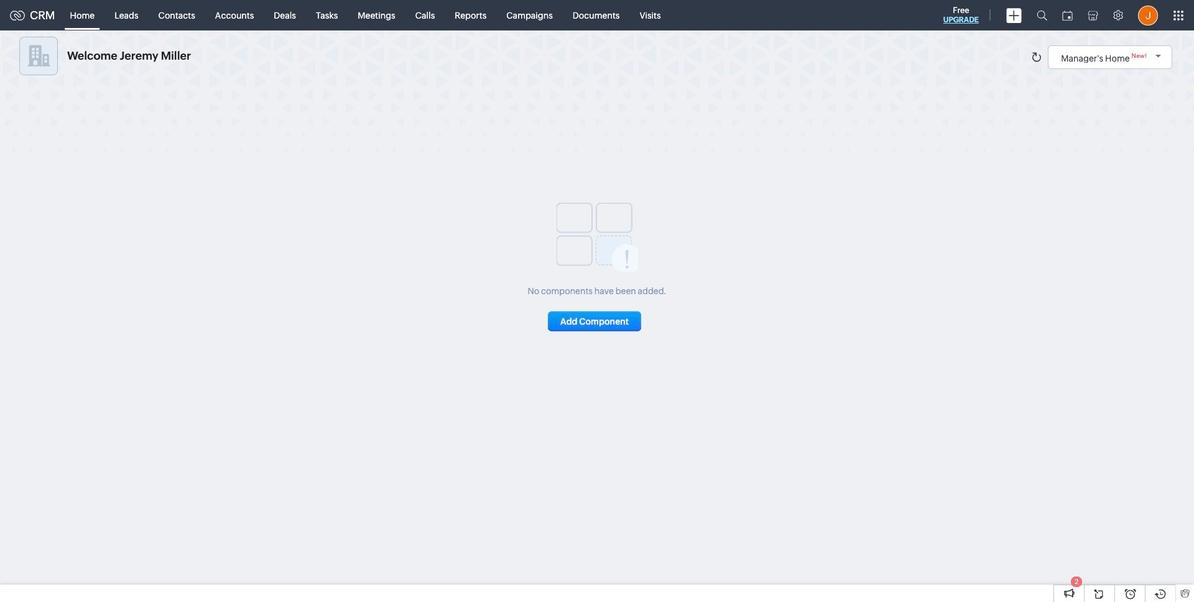 Task type: describe. For each thing, give the bounding box(es) containing it.
search element
[[1030, 0, 1055, 30]]

calendar image
[[1063, 10, 1074, 20]]

create menu image
[[1007, 8, 1022, 23]]



Task type: locate. For each thing, give the bounding box(es) containing it.
create menu element
[[999, 0, 1030, 30]]

logo image
[[10, 10, 25, 20]]

profile element
[[1131, 0, 1166, 30]]

profile image
[[1139, 5, 1159, 25]]

search image
[[1037, 10, 1048, 21]]



Task type: vqa. For each thing, say whether or not it's contained in the screenshot.
Create Menu element
yes



